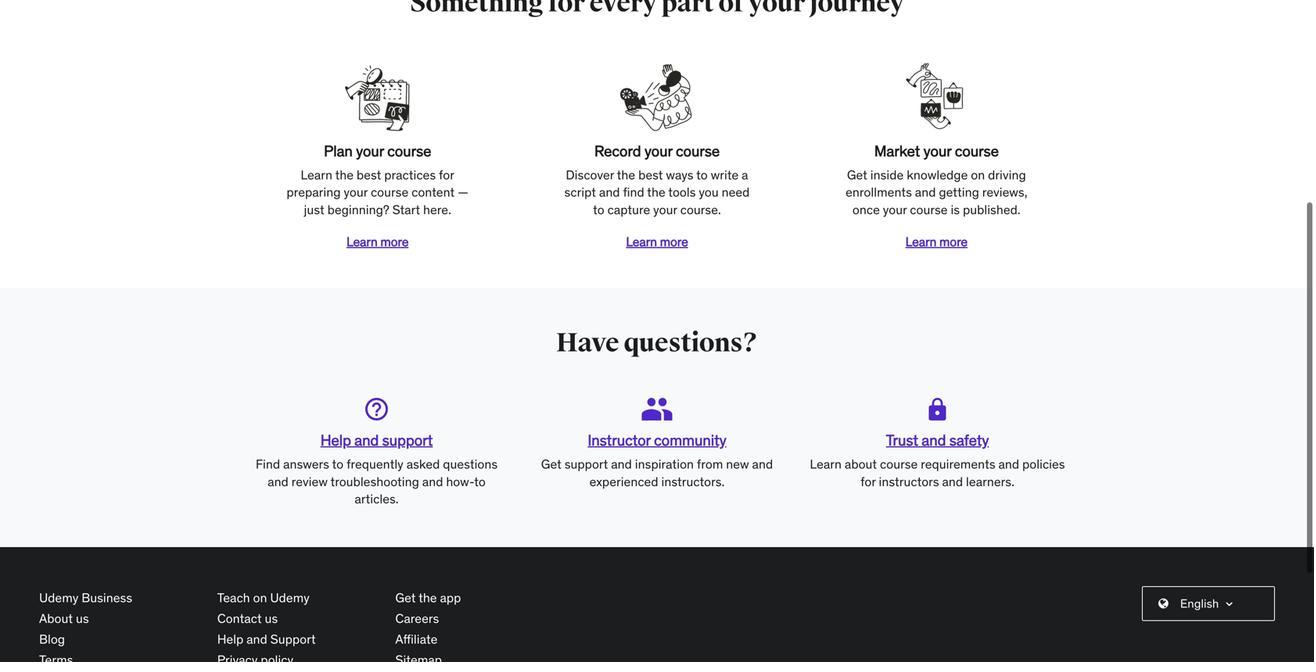 Task type: describe. For each thing, give the bounding box(es) containing it.
and right new
[[752, 456, 773, 473]]

tools
[[668, 184, 696, 200]]

how-
[[446, 474, 474, 490]]

best for plan
[[357, 167, 381, 183]]

frequently
[[347, 456, 404, 473]]

english
[[1181, 597, 1219, 612]]

help and support find answers to frequently asked questions and review troubleshooting and how-to articles.
[[256, 431, 498, 508]]

course.
[[681, 202, 721, 218]]

instructors.
[[662, 474, 725, 490]]

on inside market your course get inside knowledge on driving enrollments and getting reviews, once your course is published.
[[971, 167, 985, 183]]

troubleshooting
[[331, 474, 419, 490]]

instructor
[[588, 431, 651, 450]]

—
[[458, 184, 469, 200]]

and down contact us link
[[247, 632, 267, 648]]

and inside record your course discover the best ways to write a script and find the tools you need to capture your course.
[[599, 184, 620, 200]]

1 udemy from the left
[[39, 590, 79, 606]]

support inside instructor community get support and inspiration from new and experienced instructors.
[[565, 456, 608, 473]]

help and support
[[217, 632, 316, 648]]

trust and safety link
[[886, 431, 989, 450]]

teach
[[217, 590, 250, 606]]

course up practices
[[387, 142, 431, 160]]

support
[[270, 632, 316, 648]]

0 horizontal spatial on
[[253, 590, 267, 606]]

careers blog
[[39, 611, 439, 648]]

from
[[697, 456, 723, 473]]

blog link
[[39, 632, 65, 648]]

record
[[595, 142, 641, 160]]

learn more for plan
[[347, 234, 409, 250]]

your right plan
[[356, 142, 384, 160]]

for inside trust and safety learn about course requirements and policies for instructors and learners.
[[861, 474, 876, 490]]

learn more link for record
[[626, 234, 688, 250]]

and up experienced
[[611, 456, 632, 473]]

help and support link
[[217, 632, 316, 648]]

learn more for record
[[626, 234, 688, 250]]

business
[[82, 590, 132, 606]]

safety
[[950, 431, 989, 450]]

questions
[[443, 456, 498, 473]]

course up start
[[371, 184, 409, 200]]

get inside instructor community get support and inspiration from new and experienced instructors.
[[541, 456, 562, 473]]

more for record
[[660, 234, 688, 250]]

trust and safety learn about course requirements and policies for instructors and learners.
[[810, 431, 1065, 490]]

capture
[[608, 202, 650, 218]]

start
[[392, 202, 420, 218]]

beginning?
[[328, 202, 389, 218]]

blog
[[39, 632, 65, 648]]

preparing
[[287, 184, 341, 200]]

inspiration
[[635, 456, 694, 473]]

instructor community link
[[588, 431, 727, 450]]

affiliate link
[[395, 632, 438, 648]]

market
[[875, 142, 920, 160]]

learn inside plan your course learn the best practices for preparing your course content — just beginning? start here.
[[301, 167, 333, 183]]

and down find
[[268, 474, 289, 490]]

policies
[[1023, 456, 1065, 473]]

learn inside trust and safety learn about course requirements and policies for instructors and learners.
[[810, 456, 842, 473]]

and down trust and safety icon
[[922, 431, 946, 450]]

answers
[[283, 456, 329, 473]]

app
[[440, 590, 461, 606]]

review
[[292, 474, 328, 490]]

to down questions on the left
[[474, 474, 486, 490]]

learn more link for plan
[[347, 234, 409, 250]]

ways
[[666, 167, 694, 183]]

2 us from the left
[[265, 611, 278, 627]]

get the app link
[[395, 590, 461, 606]]

discover
[[566, 167, 614, 183]]

learners.
[[966, 474, 1015, 490]]

the up find
[[617, 167, 636, 183]]

your up ways
[[645, 142, 673, 160]]

to up you
[[697, 167, 708, 183]]

script
[[565, 184, 596, 200]]

need
[[722, 184, 750, 200]]

careers link
[[395, 611, 439, 627]]

careers
[[395, 611, 439, 627]]

instructors
[[879, 474, 939, 490]]

learn for plan
[[347, 234, 378, 250]]

and up frequently
[[355, 431, 379, 450]]

find
[[623, 184, 645, 200]]

udemy business link
[[39, 590, 132, 606]]

content
[[412, 184, 455, 200]]

about
[[39, 611, 73, 627]]

inside
[[871, 167, 904, 183]]

getting
[[939, 184, 980, 200]]

new
[[726, 456, 749, 473]]

help for support
[[217, 632, 244, 648]]



Task type: vqa. For each thing, say whether or not it's contained in the screenshot.
second more from left
yes



Task type: locate. For each thing, give the bounding box(es) containing it.
you
[[699, 184, 719, 200]]

2 horizontal spatial get
[[847, 167, 868, 183]]

us down udemy business
[[76, 611, 89, 627]]

published.
[[963, 202, 1021, 218]]

2 horizontal spatial learn more link
[[906, 234, 968, 250]]

more down course.
[[660, 234, 688, 250]]

the
[[335, 167, 354, 183], [617, 167, 636, 183], [647, 184, 666, 200], [419, 590, 437, 606]]

1 vertical spatial help
[[217, 632, 244, 648]]

0 horizontal spatial for
[[439, 167, 455, 183]]

1 learn more link from the left
[[347, 234, 409, 250]]

help down contact
[[217, 632, 244, 648]]

0 horizontal spatial udemy
[[39, 590, 79, 606]]

2 horizontal spatial more
[[940, 234, 968, 250]]

market your course get inside knowledge on driving enrollments and getting reviews, once your course is published.
[[846, 142, 1028, 218]]

learn down beginning? at left top
[[347, 234, 378, 250]]

1 horizontal spatial best
[[639, 167, 663, 183]]

best up beginning? at left top
[[357, 167, 381, 183]]

2 best from the left
[[639, 167, 663, 183]]

course up instructors
[[880, 456, 918, 473]]

affiliate
[[395, 632, 438, 648]]

support
[[382, 431, 433, 450], [565, 456, 608, 473]]

learn more link for market
[[906, 234, 968, 250]]

us up help and support
[[265, 611, 278, 627]]

1 vertical spatial get
[[541, 456, 562, 473]]

just
[[304, 202, 324, 218]]

course up driving
[[955, 142, 999, 160]]

course
[[387, 142, 431, 160], [676, 142, 720, 160], [955, 142, 999, 160], [371, 184, 409, 200], [910, 202, 948, 218], [880, 456, 918, 473]]

trust and safety icon image
[[929, 398, 946, 421]]

udemy up about on the bottom of page
[[39, 590, 79, 606]]

and left find
[[599, 184, 620, 200]]

record your course discover the best ways to write a script and find the tools you need to capture your course.
[[565, 142, 750, 218]]

0 horizontal spatial help
[[217, 632, 244, 648]]

practices
[[384, 167, 436, 183]]

trust
[[886, 431, 919, 450]]

learn down market your course get inside knowledge on driving enrollments and getting reviews, once your course is published.
[[906, 234, 937, 250]]

0 vertical spatial get
[[847, 167, 868, 183]]

and down requirements
[[942, 474, 963, 490]]

english link
[[1159, 596, 1265, 612]]

us inside get the app about us
[[76, 611, 89, 627]]

more down start
[[380, 234, 409, 250]]

udemy business
[[39, 590, 132, 606]]

course up ways
[[676, 142, 720, 160]]

0 horizontal spatial support
[[382, 431, 433, 450]]

best inside plan your course learn the best practices for preparing your course content — just beginning? start here.
[[357, 167, 381, 183]]

and inside market your course get inside knowledge on driving enrollments and getting reviews, once your course is published.
[[915, 184, 936, 200]]

2 vertical spatial get
[[395, 590, 416, 606]]

2 more from the left
[[660, 234, 688, 250]]

learn
[[301, 167, 333, 183], [347, 234, 378, 250], [626, 234, 657, 250], [906, 234, 937, 250], [810, 456, 842, 473]]

on up getting
[[971, 167, 985, 183]]

course inside record your course discover the best ways to write a script and find the tools you need to capture your course.
[[676, 142, 720, 160]]

the left app
[[419, 590, 437, 606]]

0 horizontal spatial get
[[395, 590, 416, 606]]

enrollments
[[846, 184, 912, 200]]

and
[[599, 184, 620, 200], [915, 184, 936, 200], [355, 431, 379, 450], [922, 431, 946, 450], [611, 456, 632, 473], [752, 456, 773, 473], [999, 456, 1020, 473], [268, 474, 289, 490], [422, 474, 443, 490], [942, 474, 963, 490], [247, 632, 267, 648]]

instructor community get support and inspiration from new and experienced instructors.
[[541, 431, 773, 490]]

the inside plan your course learn the best practices for preparing your course content — just beginning? start here.
[[335, 167, 354, 183]]

udemy
[[39, 590, 79, 606], [270, 590, 310, 606]]

questions?
[[624, 327, 758, 360]]

asked
[[407, 456, 440, 473]]

contact
[[217, 611, 262, 627]]

once
[[853, 202, 880, 218]]

1 horizontal spatial more
[[660, 234, 688, 250]]

1 horizontal spatial get
[[541, 456, 562, 473]]

about
[[845, 456, 877, 473]]

1 vertical spatial on
[[253, 590, 267, 606]]

contact us
[[217, 611, 278, 627]]

1 horizontal spatial on
[[971, 167, 985, 183]]

course left is
[[910, 202, 948, 218]]

the inside get the app about us
[[419, 590, 437, 606]]

here.
[[423, 202, 451, 218]]

teach on udemy link
[[217, 590, 310, 606]]

best inside record your course discover the best ways to write a script and find the tools you need to capture your course.
[[639, 167, 663, 183]]

1 horizontal spatial us
[[265, 611, 278, 627]]

teach on udemy
[[217, 590, 310, 606]]

for down about
[[861, 474, 876, 490]]

get inside get the app about us
[[395, 590, 416, 606]]

more for market
[[940, 234, 968, 250]]

more down is
[[940, 234, 968, 250]]

1 horizontal spatial for
[[861, 474, 876, 490]]

1 vertical spatial support
[[565, 456, 608, 473]]

on up contact us link
[[253, 590, 267, 606]]

knowledge
[[907, 167, 968, 183]]

2 horizontal spatial learn more
[[906, 234, 968, 250]]

for
[[439, 167, 455, 183], [861, 474, 876, 490]]

0 vertical spatial for
[[439, 167, 455, 183]]

your down tools
[[653, 202, 678, 218]]

best
[[357, 167, 381, 183], [639, 167, 663, 183]]

learn more for market
[[906, 234, 968, 250]]

course inside trust and safety learn about course requirements and policies for instructors and learners.
[[880, 456, 918, 473]]

0 horizontal spatial us
[[76, 611, 89, 627]]

get inside market your course get inside knowledge on driving enrollments and getting reviews, once your course is published.
[[847, 167, 868, 183]]

learn up preparing
[[301, 167, 333, 183]]

to
[[697, 167, 708, 183], [593, 202, 605, 218], [332, 456, 344, 473], [474, 474, 486, 490]]

0 horizontal spatial learn more
[[347, 234, 409, 250]]

learn for record
[[626, 234, 657, 250]]

us
[[76, 611, 89, 627], [265, 611, 278, 627]]

is
[[951, 202, 960, 218]]

and up learners. on the bottom right
[[999, 456, 1020, 473]]

the right find
[[647, 184, 666, 200]]

the down plan
[[335, 167, 354, 183]]

2 learn more from the left
[[626, 234, 688, 250]]

learn more link down capture at the top left
[[626, 234, 688, 250]]

help for support
[[321, 431, 351, 450]]

to down script
[[593, 202, 605, 218]]

2 learn more link from the left
[[626, 234, 688, 250]]

to right answers
[[332, 456, 344, 473]]

support up asked
[[382, 431, 433, 450]]

more for plan
[[380, 234, 409, 250]]

have questions?
[[556, 327, 758, 360]]

contact us link
[[217, 611, 278, 627]]

1 horizontal spatial support
[[565, 456, 608, 473]]

learn more
[[347, 234, 409, 250], [626, 234, 688, 250], [906, 234, 968, 250]]

experienced
[[590, 474, 659, 490]]

best up find
[[639, 167, 663, 183]]

learn more link down is
[[906, 234, 968, 250]]

instructor community icon image
[[642, 398, 673, 421]]

0 vertical spatial support
[[382, 431, 433, 450]]

plan your course learn the best practices for preparing your course content — just beginning? start here.
[[287, 142, 469, 218]]

for inside plan your course learn the best practices for preparing your course content — just beginning? start here.
[[439, 167, 455, 183]]

0 horizontal spatial best
[[357, 167, 381, 183]]

learn down capture at the top left
[[626, 234, 657, 250]]

learn more link
[[347, 234, 409, 250], [626, 234, 688, 250], [906, 234, 968, 250]]

your down enrollments
[[883, 202, 907, 218]]

community
[[654, 431, 727, 450]]

get the app about us
[[39, 590, 461, 627]]

get
[[847, 167, 868, 183], [541, 456, 562, 473], [395, 590, 416, 606]]

support inside help and support find answers to frequently asked questions and review troubleshooting and how-to articles.
[[382, 431, 433, 450]]

best for record
[[639, 167, 663, 183]]

your
[[356, 142, 384, 160], [645, 142, 673, 160], [924, 142, 952, 160], [344, 184, 368, 200], [653, 202, 678, 218], [883, 202, 907, 218]]

3 learn more from the left
[[906, 234, 968, 250]]

articles.
[[355, 492, 399, 508]]

1 horizontal spatial learn more link
[[626, 234, 688, 250]]

0 horizontal spatial more
[[380, 234, 409, 250]]

0 horizontal spatial learn more link
[[347, 234, 409, 250]]

1 horizontal spatial learn more
[[626, 234, 688, 250]]

3 learn more link from the left
[[906, 234, 968, 250]]

learn left about
[[810, 456, 842, 473]]

1 horizontal spatial udemy
[[270, 590, 310, 606]]

and down asked
[[422, 474, 443, 490]]

1 us from the left
[[76, 611, 89, 627]]

help and support link
[[321, 431, 433, 450]]

learn for market
[[906, 234, 937, 250]]

support down instructor
[[565, 456, 608, 473]]

more
[[380, 234, 409, 250], [660, 234, 688, 250], [940, 234, 968, 250]]

driving
[[988, 167, 1026, 183]]

1 horizontal spatial help
[[321, 431, 351, 450]]

your up beginning? at left top
[[344, 184, 368, 200]]

write
[[711, 167, 739, 183]]

about us link
[[39, 611, 89, 627]]

help up answers
[[321, 431, 351, 450]]

help and support icon image
[[365, 398, 388, 421]]

help inside help and support find answers to frequently asked questions and review troubleshooting and how-to articles.
[[321, 431, 351, 450]]

1 more from the left
[[380, 234, 409, 250]]

3 more from the left
[[940, 234, 968, 250]]

a
[[742, 167, 748, 183]]

requirements
[[921, 456, 996, 473]]

plan
[[324, 142, 353, 160]]

your up knowledge
[[924, 142, 952, 160]]

learn more down beginning? at left top
[[347, 234, 409, 250]]

2 udemy from the left
[[270, 590, 310, 606]]

1 best from the left
[[357, 167, 381, 183]]

0 vertical spatial help
[[321, 431, 351, 450]]

learn more link down beginning? at left top
[[347, 234, 409, 250]]

on
[[971, 167, 985, 183], [253, 590, 267, 606]]

have
[[556, 327, 619, 360]]

reviews,
[[983, 184, 1028, 200]]

learn more down is
[[906, 234, 968, 250]]

1 learn more from the left
[[347, 234, 409, 250]]

udemy up 'support'
[[270, 590, 310, 606]]

1 vertical spatial for
[[861, 474, 876, 490]]

for up content
[[439, 167, 455, 183]]

learn more down capture at the top left
[[626, 234, 688, 250]]

0 vertical spatial on
[[971, 167, 985, 183]]

help
[[321, 431, 351, 450], [217, 632, 244, 648]]

find
[[256, 456, 280, 473]]

and down knowledge
[[915, 184, 936, 200]]



